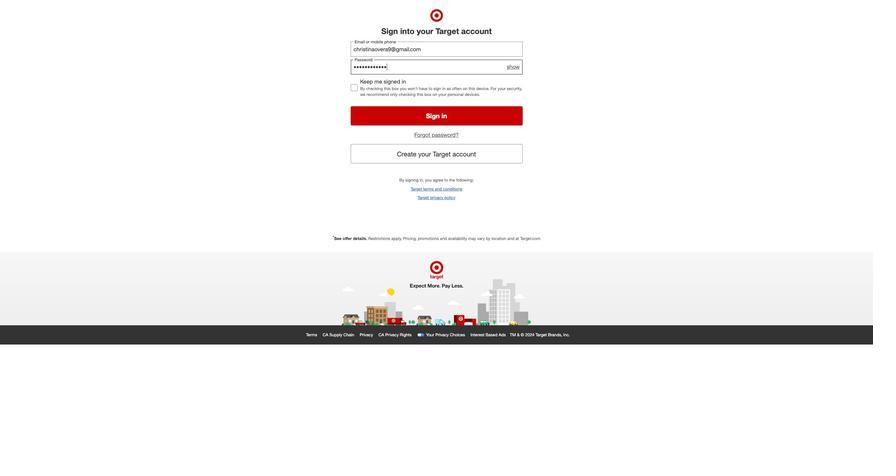 Task type: vqa. For each thing, say whether or not it's contained in the screenshot.
password field
yes



Task type: locate. For each thing, give the bounding box(es) containing it.
None text field
[[351, 42, 523, 57]]

None checkbox
[[351, 84, 358, 91]]

None password field
[[351, 59, 523, 75]]

target: expect more. pay less. image
[[340, 253, 534, 326]]



